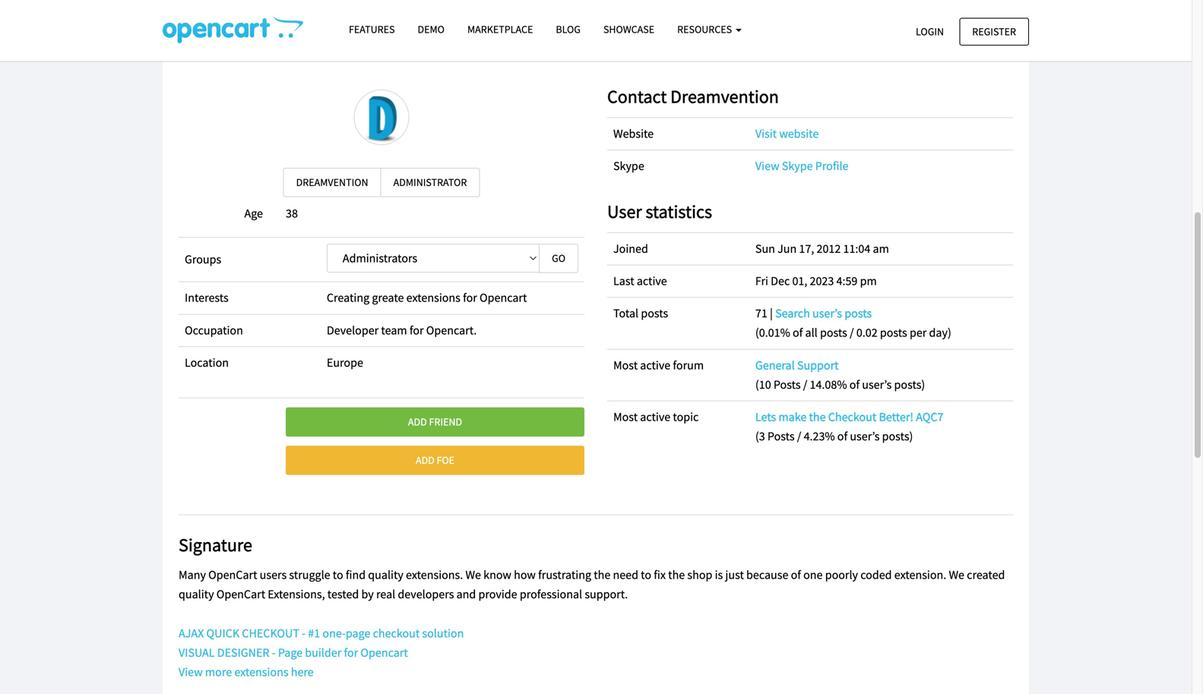 Task type: vqa. For each thing, say whether or not it's contained in the screenshot.
builder
yes



Task type: describe. For each thing, give the bounding box(es) containing it.
greate
[[372, 290, 404, 306]]

friend
[[429, 415, 462, 429]]

contact dreamvention
[[607, 85, 779, 108]]

2 vertical spatial -
[[272, 646, 276, 661]]

(0.01%
[[755, 325, 790, 341]]

2 horizontal spatial for
[[463, 290, 477, 306]]

foe
[[437, 454, 455, 467]]

dec
[[771, 274, 790, 289]]

topic
[[673, 410, 699, 425]]

user's inside "lets make the checkout better! aqc7 (3 posts / 4.23% of user's posts)"
[[850, 429, 880, 444]]

most active forum
[[613, 358, 704, 373]]

#1
[[308, 626, 320, 641]]

user's inside 71 | search user's posts (0.01% of all posts / 0.02 posts per day)
[[812, 306, 842, 321]]

tested
[[327, 587, 359, 602]]

opencart inside ajax quick checkout - #1 one-page checkout solution visual designer - page builder for opencart view more extensions here
[[361, 646, 408, 661]]

of inside 71 | search user's posts (0.01% of all posts / 0.02 posts per day)
[[793, 325, 803, 341]]

search user's posts link
[[775, 306, 872, 321]]

better!
[[879, 410, 914, 425]]

provide
[[478, 587, 517, 602]]

one
[[803, 568, 823, 583]]

1 horizontal spatial view
[[755, 158, 779, 174]]

user's inside general support (10 posts / 14.08% of user's posts)
[[862, 377, 892, 392]]

one-
[[323, 626, 346, 641]]

make
[[779, 410, 807, 425]]

add friend link
[[286, 408, 584, 437]]

posts) inside "lets make the checkout better! aqc7 (3 posts / 4.23% of user's posts)"
[[882, 429, 913, 444]]

creating greate extensions for opencart
[[327, 290, 527, 306]]

resources
[[677, 22, 734, 36]]

developer team for opencart.
[[327, 323, 477, 338]]

last
[[613, 274, 634, 289]]

active for most active topic
[[640, 410, 670, 425]]

many opencart users struggle to find quality extensions. we know how frustrating the need to fix the shop is just because of one poorly coded extension. we created quality opencart extensions, tested by real developers and provide professional support.
[[179, 568, 1005, 602]]

login link
[[903, 18, 957, 46]]

search
[[775, 306, 810, 321]]

general support link
[[755, 358, 839, 373]]

lets make the checkout better! aqc7 link
[[755, 410, 944, 425]]

active for last active
[[637, 274, 667, 289]]

1 vertical spatial -
[[302, 626, 306, 641]]

marketplace
[[467, 22, 533, 36]]

most for most active topic
[[613, 410, 638, 425]]

posts inside general support (10 posts / 14.08% of user's posts)
[[774, 377, 801, 392]]

aqc7
[[916, 410, 944, 425]]

website
[[779, 126, 819, 141]]

here
[[291, 665, 314, 680]]

features
[[349, 22, 395, 36]]

profile
[[529, 5, 591, 34]]

1 we from the left
[[465, 568, 481, 583]]

0 vertical spatial dreamvention
[[607, 5, 742, 34]]

register
[[972, 25, 1016, 38]]

most for most active forum
[[613, 358, 638, 373]]

2 to from the left
[[641, 568, 651, 583]]

per
[[910, 325, 927, 341]]

visual
[[179, 646, 215, 661]]

last active
[[613, 274, 667, 289]]

visit website
[[755, 126, 819, 141]]

checkout
[[828, 410, 877, 425]]

and
[[456, 587, 476, 602]]

extensions inside ajax quick checkout - #1 one-page checkout solution visual designer - page builder for opencart view more extensions here
[[234, 665, 288, 680]]

user statistics
[[607, 200, 712, 223]]

user
[[607, 200, 642, 223]]

extension.
[[894, 568, 946, 583]]

viewing profile - dreamvention
[[449, 5, 742, 34]]

administrator link
[[380, 168, 480, 197]]

for inside ajax quick checkout - #1 one-page checkout solution visual designer - page builder for opencart view more extensions here
[[344, 646, 358, 661]]

of inside many opencart users struggle to find quality extensions. we know how frustrating the need to fix the shop is just because of one poorly coded extension. we created quality opencart extensions, tested by real developers and provide professional support.
[[791, 568, 801, 583]]

4:59
[[836, 274, 858, 289]]

just
[[725, 568, 744, 583]]

many
[[179, 568, 206, 583]]

(3
[[755, 429, 765, 444]]

am
[[873, 241, 889, 256]]

1 horizontal spatial the
[[668, 568, 685, 583]]

the inside "lets make the checkout better! aqc7 (3 posts / 4.23% of user's posts)"
[[809, 410, 826, 425]]

administrator
[[393, 176, 467, 189]]

71
[[755, 306, 767, 321]]

general support (10 posts / 14.08% of user's posts)
[[755, 358, 925, 392]]

visit website link
[[755, 126, 819, 141]]

posts down search user's posts link
[[820, 325, 847, 341]]

how
[[514, 568, 536, 583]]

support.
[[585, 587, 628, 602]]

visit
[[755, 126, 777, 141]]

11:04
[[843, 241, 870, 256]]

ajax quick checkout - #1 one-page checkout solution link
[[179, 626, 464, 641]]

of inside "lets make the checkout better! aqc7 (3 posts / 4.23% of user's posts)"
[[837, 429, 848, 444]]

signature
[[179, 534, 252, 557]]

page
[[278, 646, 303, 661]]

sun
[[755, 241, 775, 256]]

register link
[[959, 18, 1029, 46]]

developer
[[327, 323, 379, 338]]

most active topic
[[613, 410, 699, 425]]

users
[[260, 568, 287, 583]]

2 skype from the left
[[782, 158, 813, 174]]

fri dec 01, 2023 4:59 pm
[[755, 274, 877, 289]]

posts up "0.02"
[[845, 306, 872, 321]]

add for add friend
[[408, 415, 427, 429]]

fri
[[755, 274, 768, 289]]

groups
[[185, 252, 221, 267]]

1 vertical spatial opencart
[[216, 587, 265, 602]]



Task type: locate. For each thing, give the bounding box(es) containing it.
0 horizontal spatial view
[[179, 665, 203, 680]]

add
[[408, 415, 427, 429], [416, 454, 435, 467]]

None submit
[[539, 244, 578, 273]]

most left topic
[[613, 410, 638, 425]]

for right team
[[410, 323, 424, 338]]

more
[[205, 665, 232, 680]]

posts
[[641, 306, 668, 321], [845, 306, 872, 321], [820, 325, 847, 341], [880, 325, 907, 341]]

- left page
[[272, 646, 276, 661]]

posts left per at the top right of the page
[[880, 325, 907, 341]]

posts inside "lets make the checkout better! aqc7 (3 posts / 4.23% of user's posts)"
[[768, 429, 795, 444]]

lets
[[755, 410, 776, 425]]

1 vertical spatial dreamvention
[[670, 85, 779, 108]]

showcase link
[[592, 16, 666, 43]]

active left forum
[[640, 358, 670, 373]]

1 vertical spatial user's
[[862, 377, 892, 392]]

2 vertical spatial /
[[797, 429, 801, 444]]

created
[[967, 568, 1005, 583]]

1 horizontal spatial extensions
[[406, 290, 460, 306]]

2 we from the left
[[949, 568, 964, 583]]

view inside ajax quick checkout - #1 one-page checkout solution visual designer - page builder for opencart view more extensions here
[[179, 665, 203, 680]]

2012
[[817, 241, 841, 256]]

1 vertical spatial opencart
[[361, 646, 408, 661]]

0 vertical spatial for
[[463, 290, 477, 306]]

1 vertical spatial extensions
[[234, 665, 288, 680]]

total posts
[[613, 306, 668, 321]]

occupation
[[185, 323, 243, 338]]

quality up real on the bottom left of the page
[[368, 568, 403, 583]]

0 vertical spatial opencart
[[208, 568, 257, 583]]

coded
[[861, 568, 892, 583]]

marketplace link
[[456, 16, 544, 43]]

the right fix
[[668, 568, 685, 583]]

because
[[746, 568, 788, 583]]

posts) inside general support (10 posts / 14.08% of user's posts)
[[894, 377, 925, 392]]

extensions.
[[406, 568, 463, 583]]

2 vertical spatial active
[[640, 410, 670, 425]]

0.02
[[856, 325, 878, 341]]

- left #1
[[302, 626, 306, 641]]

the up "4.23%"
[[809, 410, 826, 425]]

opencart down signature
[[208, 568, 257, 583]]

0 vertical spatial extensions
[[406, 290, 460, 306]]

for down page
[[344, 646, 358, 661]]

know
[[483, 568, 511, 583]]

14.08%
[[810, 377, 847, 392]]

active
[[637, 274, 667, 289], [640, 358, 670, 373], [640, 410, 670, 425]]

view skype profile link
[[755, 158, 849, 174]]

blog
[[556, 22, 581, 36]]

0 vertical spatial active
[[637, 274, 667, 289]]

0 horizontal spatial quality
[[179, 587, 214, 602]]

total
[[613, 306, 639, 321]]

interests
[[185, 290, 229, 306]]

0 horizontal spatial the
[[594, 568, 610, 583]]

1 skype from the left
[[613, 158, 644, 174]]

europe
[[327, 355, 363, 370]]

0 horizontal spatial skype
[[613, 158, 644, 174]]

viewing
[[449, 5, 524, 34]]

2 horizontal spatial -
[[595, 5, 602, 34]]

0 vertical spatial /
[[850, 325, 854, 341]]

dreamvention link
[[283, 168, 381, 197]]

for up opencart.
[[463, 290, 477, 306]]

/ inside general support (10 posts / 14.08% of user's posts)
[[803, 377, 807, 392]]

most down total
[[613, 358, 638, 373]]

of right 14.08%
[[849, 377, 860, 392]]

2 vertical spatial for
[[344, 646, 358, 661]]

0 vertical spatial most
[[613, 358, 638, 373]]

dreamvention
[[607, 5, 742, 34], [670, 85, 779, 108], [296, 176, 368, 189]]

1 vertical spatial for
[[410, 323, 424, 338]]

age
[[244, 206, 263, 221]]

1 horizontal spatial quality
[[368, 568, 403, 583]]

demo
[[418, 22, 445, 36]]

0 vertical spatial posts
[[774, 377, 801, 392]]

1 horizontal spatial we
[[949, 568, 964, 583]]

resources link
[[666, 16, 753, 43]]

find
[[346, 568, 366, 583]]

/ inside 71 | search user's posts (0.01% of all posts / 0.02 posts per day)
[[850, 325, 854, 341]]

extensions
[[406, 290, 460, 306], [234, 665, 288, 680]]

real
[[376, 587, 395, 602]]

professional
[[520, 587, 582, 602]]

0 vertical spatial opencart
[[480, 290, 527, 306]]

user's up better!
[[862, 377, 892, 392]]

features link
[[337, 16, 406, 43]]

poorly
[[825, 568, 858, 583]]

0 vertical spatial user's
[[812, 306, 842, 321]]

/ left "4.23%"
[[797, 429, 801, 444]]

need
[[613, 568, 638, 583]]

add left foe
[[416, 454, 435, 467]]

we up and
[[465, 568, 481, 583]]

of left all
[[793, 325, 803, 341]]

2 most from the top
[[613, 410, 638, 425]]

posts) up better!
[[894, 377, 925, 392]]

add for add foe
[[416, 454, 435, 467]]

of
[[793, 325, 803, 341], [849, 377, 860, 392], [837, 429, 848, 444], [791, 568, 801, 583]]

1 vertical spatial posts
[[768, 429, 795, 444]]

the up support.
[[594, 568, 610, 583]]

forum
[[673, 358, 704, 373]]

profile
[[815, 158, 849, 174]]

add left friend
[[408, 415, 427, 429]]

view down visual
[[179, 665, 203, 680]]

active right last
[[637, 274, 667, 289]]

71 | search user's posts (0.01% of all posts / 0.02 posts per day)
[[755, 306, 951, 341]]

ajax quick checkout - #1 one-page checkout solution visual designer - page builder for opencart view more extensions here
[[179, 626, 464, 680]]

0 horizontal spatial to
[[333, 568, 343, 583]]

user's up all
[[812, 306, 842, 321]]

1 vertical spatial /
[[803, 377, 807, 392]]

view skype profile
[[755, 158, 849, 174]]

2 vertical spatial dreamvention
[[296, 176, 368, 189]]

lets make the checkout better! aqc7 (3 posts / 4.23% of user's posts)
[[755, 410, 944, 444]]

website
[[613, 126, 654, 141]]

user avatar image
[[354, 90, 409, 145]]

extensions up opencart.
[[406, 290, 460, 306]]

1 horizontal spatial -
[[302, 626, 306, 641]]

posts down general support link
[[774, 377, 801, 392]]

0 horizontal spatial extensions
[[234, 665, 288, 680]]

1 horizontal spatial skype
[[782, 158, 813, 174]]

statistics
[[646, 200, 712, 223]]

0 vertical spatial quality
[[368, 568, 403, 583]]

1 horizontal spatial /
[[803, 377, 807, 392]]

to left find
[[333, 568, 343, 583]]

to left fix
[[641, 568, 651, 583]]

location
[[185, 355, 229, 370]]

opencart.
[[426, 323, 477, 338]]

opencart
[[208, 568, 257, 583], [216, 587, 265, 602]]

posts
[[774, 377, 801, 392], [768, 429, 795, 444]]

of left one
[[791, 568, 801, 583]]

struggle
[[289, 568, 330, 583]]

0 vertical spatial add
[[408, 415, 427, 429]]

developers
[[398, 587, 454, 602]]

add foe link
[[286, 446, 584, 475]]

0 vertical spatial -
[[595, 5, 602, 34]]

creating
[[327, 290, 369, 306]]

1 horizontal spatial opencart
[[480, 290, 527, 306]]

1 vertical spatial posts)
[[882, 429, 913, 444]]

solution
[[422, 626, 464, 641]]

posts right total
[[641, 306, 668, 321]]

support
[[797, 358, 839, 373]]

2 horizontal spatial the
[[809, 410, 826, 425]]

1 horizontal spatial for
[[410, 323, 424, 338]]

0 horizontal spatial opencart
[[361, 646, 408, 661]]

1 vertical spatial add
[[416, 454, 435, 467]]

1 vertical spatial view
[[179, 665, 203, 680]]

view down visit
[[755, 158, 779, 174]]

active for most active forum
[[640, 358, 670, 373]]

we left 'created'
[[949, 568, 964, 583]]

0 horizontal spatial for
[[344, 646, 358, 661]]

ajax
[[179, 626, 204, 641]]

0 horizontal spatial we
[[465, 568, 481, 583]]

active left topic
[[640, 410, 670, 425]]

2 vertical spatial user's
[[850, 429, 880, 444]]

general
[[755, 358, 795, 373]]

1 vertical spatial most
[[613, 410, 638, 425]]

visual designer - page builder for opencart link
[[179, 646, 408, 661]]

posts right (3
[[768, 429, 795, 444]]

blog link
[[544, 16, 592, 43]]

2023
[[810, 274, 834, 289]]

2 horizontal spatial /
[[850, 325, 854, 341]]

0 horizontal spatial -
[[272, 646, 276, 661]]

/
[[850, 325, 854, 341], [803, 377, 807, 392], [797, 429, 801, 444]]

/ inside "lets make the checkout better! aqc7 (3 posts / 4.23% of user's posts)"
[[797, 429, 801, 444]]

/ left "0.02"
[[850, 325, 854, 341]]

|
[[770, 306, 773, 321]]

1 horizontal spatial to
[[641, 568, 651, 583]]

1 vertical spatial active
[[640, 358, 670, 373]]

0 vertical spatial posts)
[[894, 377, 925, 392]]

by
[[361, 587, 374, 602]]

login
[[916, 25, 944, 38]]

0 horizontal spatial /
[[797, 429, 801, 444]]

is
[[715, 568, 723, 583]]

extensions,
[[268, 587, 325, 602]]

- left showcase
[[595, 5, 602, 34]]

1 to from the left
[[333, 568, 343, 583]]

extensions down designer
[[234, 665, 288, 680]]

pm
[[860, 274, 877, 289]]

quality down many on the bottom left of the page
[[179, 587, 214, 602]]

of inside general support (10 posts / 14.08% of user's posts)
[[849, 377, 860, 392]]

1 vertical spatial quality
[[179, 587, 214, 602]]

view more extensions here link
[[179, 665, 314, 680]]

of down lets make the checkout better! aqc7 link
[[837, 429, 848, 444]]

day)
[[929, 325, 951, 341]]

/ down general support link
[[803, 377, 807, 392]]

opencart down users
[[216, 587, 265, 602]]

posts) down better!
[[882, 429, 913, 444]]

shop
[[687, 568, 712, 583]]

opencart
[[480, 290, 527, 306], [361, 646, 408, 661]]

0 vertical spatial view
[[755, 158, 779, 174]]

joined
[[613, 241, 648, 256]]

1 most from the top
[[613, 358, 638, 373]]

add friend
[[408, 415, 462, 429]]

jun
[[778, 241, 797, 256]]

user's down checkout
[[850, 429, 880, 444]]

fix
[[654, 568, 666, 583]]



